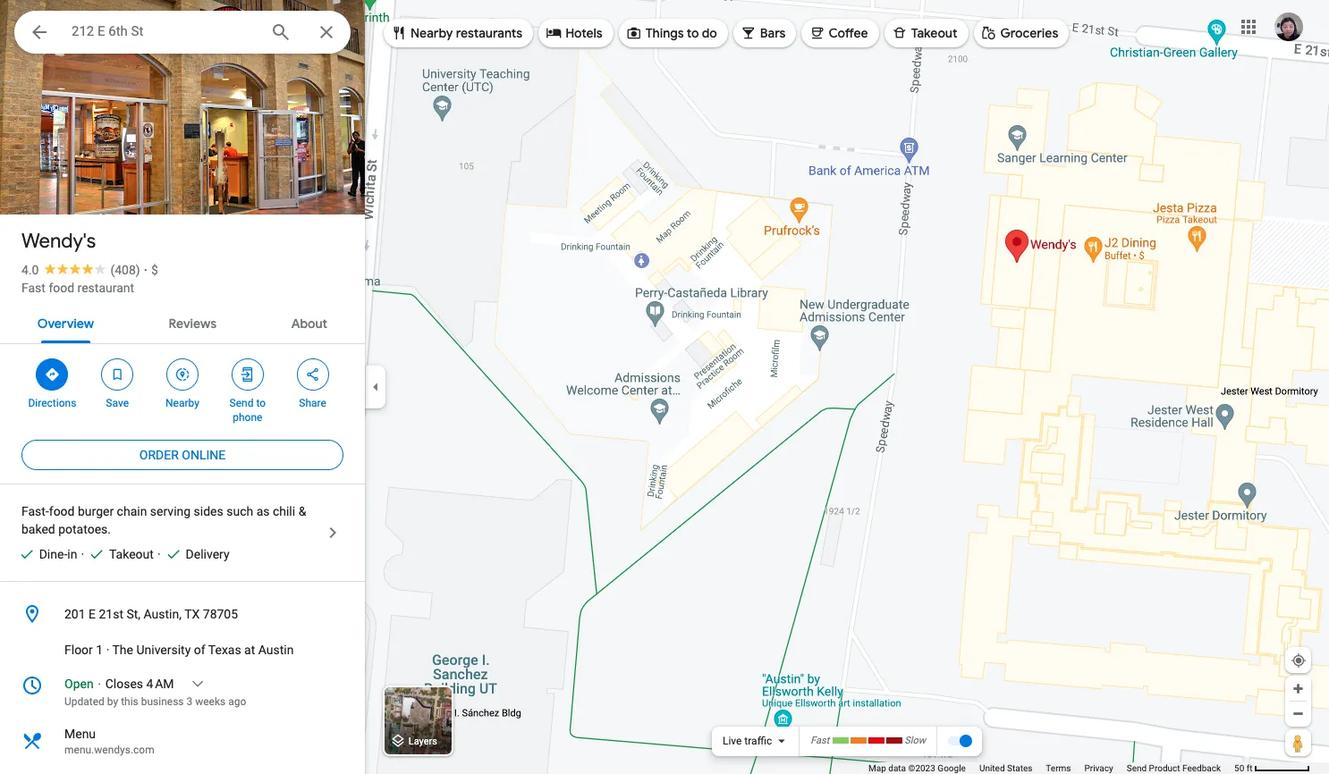 Task type: locate. For each thing, give the bounding box(es) containing it.
collapse side panel image
[[366, 378, 386, 397]]

1 horizontal spatial to
[[687, 25, 699, 41]]

about
[[291, 316, 328, 332]]

order online link
[[21, 434, 344, 477]]

information for wendy's region
[[0, 597, 365, 775]]

50
[[1235, 764, 1245, 774]]

floor 1 · the university of texas at austin
[[64, 643, 294, 658]]

1 vertical spatial fast
[[811, 736, 830, 747]]

408 reviews element
[[110, 263, 140, 277]]

potatoes.
[[58, 523, 111, 537]]

ft
[[1247, 764, 1253, 774]]


[[391, 23, 407, 42]]

bars
[[760, 25, 786, 41]]

footer containing map data ©2023 google
[[869, 763, 1235, 775]]

1 horizontal spatial send
[[1127, 764, 1147, 774]]

1 vertical spatial send
[[1127, 764, 1147, 774]]

chili
[[273, 505, 295, 519]]

st,
[[127, 607, 141, 622]]

send left product
[[1127, 764, 1147, 774]]

to up phone
[[256, 397, 266, 410]]

· right 'in'
[[81, 548, 84, 562]]

0 vertical spatial nearby
[[411, 25, 453, 41]]

78705
[[203, 607, 238, 622]]

actions for wendy's region
[[0, 344, 365, 434]]

of
[[194, 643, 205, 658]]

serving
[[150, 505, 191, 519]]

1 horizontal spatial nearby
[[411, 25, 453, 41]]

0 horizontal spatial fast
[[21, 281, 46, 295]]

to left do
[[687, 25, 699, 41]]

chain
[[117, 505, 147, 519]]

21st
[[99, 607, 123, 622]]

1 vertical spatial food
[[49, 505, 75, 519]]

overview
[[37, 316, 94, 332]]


[[29, 20, 50, 45]]

nearby
[[411, 25, 453, 41], [166, 397, 199, 410]]

wendy's
[[21, 229, 96, 254]]

open
[[64, 677, 94, 692]]

live
[[723, 735, 742, 748]]

takeout down chain
[[109, 548, 154, 562]]

takeout right 
[[911, 25, 958, 41]]

0 vertical spatial send
[[230, 397, 254, 410]]

food for fast
[[49, 281, 74, 295]]

serves dine-in group
[[11, 546, 77, 564]]

nearby down ''
[[166, 397, 199, 410]]

0 vertical spatial fast
[[21, 281, 46, 295]]

do
[[702, 25, 717, 41]]

fast right traffic
[[811, 736, 830, 747]]

share
[[299, 397, 326, 410]]

0 horizontal spatial to
[[256, 397, 266, 410]]

&
[[298, 505, 306, 519]]

phone
[[233, 412, 262, 424]]

0 horizontal spatial nearby
[[166, 397, 199, 410]]

0 vertical spatial food
[[49, 281, 74, 295]]

1 vertical spatial nearby
[[166, 397, 199, 410]]

hours image
[[21, 675, 43, 697]]

1 vertical spatial to
[[256, 397, 266, 410]]

zoom out image
[[1292, 708, 1305, 721]]

send inside send to phone
[[230, 397, 254, 410]]

 button
[[14, 11, 64, 57]]

201
[[64, 607, 86, 622]]

takeout inside 'group'
[[109, 548, 154, 562]]

live traffic option
[[723, 735, 772, 748]]

price: inexpensive element
[[151, 263, 158, 277]]

1 horizontal spatial takeout
[[911, 25, 958, 41]]

nearby right  on the top left of the page
[[411, 25, 453, 41]]

None field
[[72, 21, 256, 42]]

201 e 21st st, austin, tx 78705
[[64, 607, 238, 622]]


[[44, 365, 60, 385]]

0 horizontal spatial takeout
[[109, 548, 154, 562]]

states
[[1007, 764, 1033, 774]]

layers
[[409, 737, 437, 748]]

send inside button
[[1127, 764, 1147, 774]]

2 food from the top
[[49, 505, 75, 519]]

 nearby restaurants
[[391, 23, 523, 42]]

university
[[136, 643, 191, 658]]

0 horizontal spatial send
[[230, 397, 254, 410]]

1 horizontal spatial fast
[[811, 736, 830, 747]]

floor 1 · the university of texas at austin button
[[0, 633, 365, 668]]

1 food from the top
[[49, 281, 74, 295]]


[[981, 23, 997, 42]]

business
[[141, 696, 184, 709]]

fast inside button
[[21, 281, 46, 295]]

burger
[[78, 505, 114, 519]]

4 am
[[146, 677, 174, 692]]

directions
[[28, 397, 76, 410]]

 hotels
[[546, 23, 603, 42]]

50 ft button
[[1235, 764, 1311, 774]]

delivery
[[186, 548, 230, 562]]

fast
[[21, 281, 46, 295], [811, 736, 830, 747]]

 coffee
[[809, 23, 868, 42]]

this
[[121, 696, 138, 709]]

privacy button
[[1085, 763, 1114, 775]]

save
[[106, 397, 129, 410]]

reviews button
[[154, 301, 231, 344]]

privacy
[[1085, 764, 1114, 774]]

google
[[938, 764, 966, 774]]

united states button
[[980, 763, 1033, 775]]

food inside button
[[49, 281, 74, 295]]

updated
[[64, 696, 105, 709]]

 takeout
[[892, 23, 958, 42]]

weeks
[[195, 696, 226, 709]]

dine-in
[[39, 548, 77, 562]]

 search field
[[14, 11, 351, 57]]

footer
[[869, 763, 1235, 775]]

restaurants
[[456, 25, 523, 41]]

terms
[[1046, 764, 1071, 774]]

1 vertical spatial takeout
[[109, 548, 154, 562]]

tab list
[[0, 301, 365, 344]]

tab list containing overview
[[0, 301, 365, 344]]

things
[[646, 25, 684, 41]]

· down fast-food burger chain serving sides such as chili & baked potatoes.
[[157, 548, 161, 562]]

e
[[89, 607, 96, 622]]

sides
[[194, 505, 223, 519]]

fast down 4.0
[[21, 281, 46, 295]]

55 photos
[[46, 177, 109, 194]]

send
[[230, 397, 254, 410], [1127, 764, 1147, 774]]

none field inside 212 e 6th st 'field'
[[72, 21, 256, 42]]

food up potatoes.
[[49, 505, 75, 519]]

send for send to phone
[[230, 397, 254, 410]]

send up phone
[[230, 397, 254, 410]]

0 vertical spatial takeout
[[911, 25, 958, 41]]

the
[[112, 643, 133, 658]]

food down 4.0 stars "image"
[[49, 281, 74, 295]]

to inside " things to do"
[[687, 25, 699, 41]]


[[626, 23, 642, 42]]

· right the 1
[[106, 643, 109, 658]]

0 vertical spatial to
[[687, 25, 699, 41]]

wendy's main content
[[0, 0, 365, 775]]

food inside fast-food burger chain serving sides such as chili & baked potatoes.
[[49, 505, 75, 519]]



Task type: vqa. For each thing, say whether or not it's contained in the screenshot.


Task type: describe. For each thing, give the bounding box(es) containing it.

[[809, 23, 825, 42]]

live traffic
[[723, 735, 772, 748]]

takeout inside  takeout
[[911, 25, 958, 41]]


[[174, 365, 191, 385]]

50 ft
[[1235, 764, 1253, 774]]

send product feedback
[[1127, 764, 1221, 774]]

fast food restaurant button
[[21, 279, 134, 297]]

fast for fast
[[811, 736, 830, 747]]

slow
[[905, 736, 926, 747]]

such
[[227, 505, 253, 519]]

photo of wendy's image
[[0, 0, 365, 254]]

212 E 6th St field
[[14, 11, 351, 54]]

· inside button
[[106, 643, 109, 658]]

coffee
[[829, 25, 868, 41]]

· $
[[144, 263, 158, 277]]

show your location image
[[1291, 653, 1307, 669]]

menu.wendys.com
[[64, 744, 155, 757]]

zoom in image
[[1292, 683, 1305, 696]]

fast food restaurant
[[21, 281, 134, 295]]


[[892, 23, 908, 42]]

 groceries
[[981, 23, 1059, 42]]

offers delivery group
[[157, 546, 230, 564]]

order
[[139, 448, 179, 463]]

restaurant
[[77, 281, 134, 295]]

nearby inside 'actions for wendy's' region
[[166, 397, 199, 410]]


[[305, 365, 321, 385]]

$
[[151, 263, 158, 277]]

order online
[[139, 448, 226, 463]]

menu menu.wendys.com
[[64, 727, 155, 757]]

google account: michele murakami  
(michele.murakami@adept.ai) image
[[1275, 12, 1304, 41]]

send product feedback button
[[1127, 763, 1221, 775]]

 things to do
[[626, 23, 717, 42]]

offers takeout group
[[81, 546, 154, 564]]

data
[[889, 764, 906, 774]]

tx
[[184, 607, 200, 622]]

 Show traffic  checkbox
[[948, 735, 973, 749]]

updated by this business 3 weeks ago
[[64, 696, 246, 709]]

in
[[67, 548, 77, 562]]

reviews
[[169, 316, 217, 332]]

map data ©2023 google
[[869, 764, 966, 774]]

google maps element
[[0, 0, 1330, 775]]

fast-food burger chain serving sides such as chili & baked potatoes.
[[21, 505, 306, 537]]

austin
[[258, 643, 294, 658]]

hotels
[[566, 25, 603, 41]]

at
[[244, 643, 255, 658]]

menu
[[64, 727, 96, 742]]

texas
[[208, 643, 241, 658]]

as
[[256, 505, 270, 519]]

to inside send to phone
[[256, 397, 266, 410]]

photos
[[65, 177, 109, 194]]

send for send product feedback
[[1127, 764, 1147, 774]]


[[109, 365, 125, 385]]

· left $
[[144, 263, 148, 277]]

3
[[187, 696, 193, 709]]

open ⋅ closes 4 am
[[64, 677, 174, 692]]

ago
[[228, 696, 246, 709]]

closes
[[105, 677, 143, 692]]

feedback
[[1183, 764, 1221, 774]]

by
[[107, 696, 118, 709]]

fast for fast food restaurant
[[21, 281, 46, 295]]

baked
[[21, 523, 55, 537]]

nearby inside  nearby restaurants
[[411, 25, 453, 41]]

show open hours for the week image
[[189, 676, 205, 692]]

terms button
[[1046, 763, 1071, 775]]

(408)
[[110, 263, 140, 277]]

food for fast-
[[49, 505, 75, 519]]

1
[[96, 643, 103, 658]]

 bars
[[741, 23, 786, 42]]

groceries
[[1001, 25, 1059, 41]]

55
[[46, 177, 62, 194]]

4.0
[[21, 263, 39, 277]]

· inside offers delivery group
[[157, 548, 161, 562]]

floor
[[64, 643, 93, 658]]

· inside offers takeout 'group'
[[81, 548, 84, 562]]

4.0 stars image
[[39, 263, 110, 275]]

©2023
[[909, 764, 936, 774]]


[[546, 23, 562, 42]]

201 e 21st st, austin, tx 78705 button
[[0, 597, 365, 633]]

traffic
[[745, 735, 772, 748]]

footer inside google maps element
[[869, 763, 1235, 775]]

austin,
[[144, 607, 182, 622]]

tab list inside google maps element
[[0, 301, 365, 344]]

united states
[[980, 764, 1033, 774]]

online
[[182, 448, 226, 463]]

55 photos button
[[13, 170, 117, 201]]

fast-
[[21, 505, 49, 519]]

show street view coverage image
[[1286, 730, 1312, 757]]

dine-
[[39, 548, 67, 562]]



